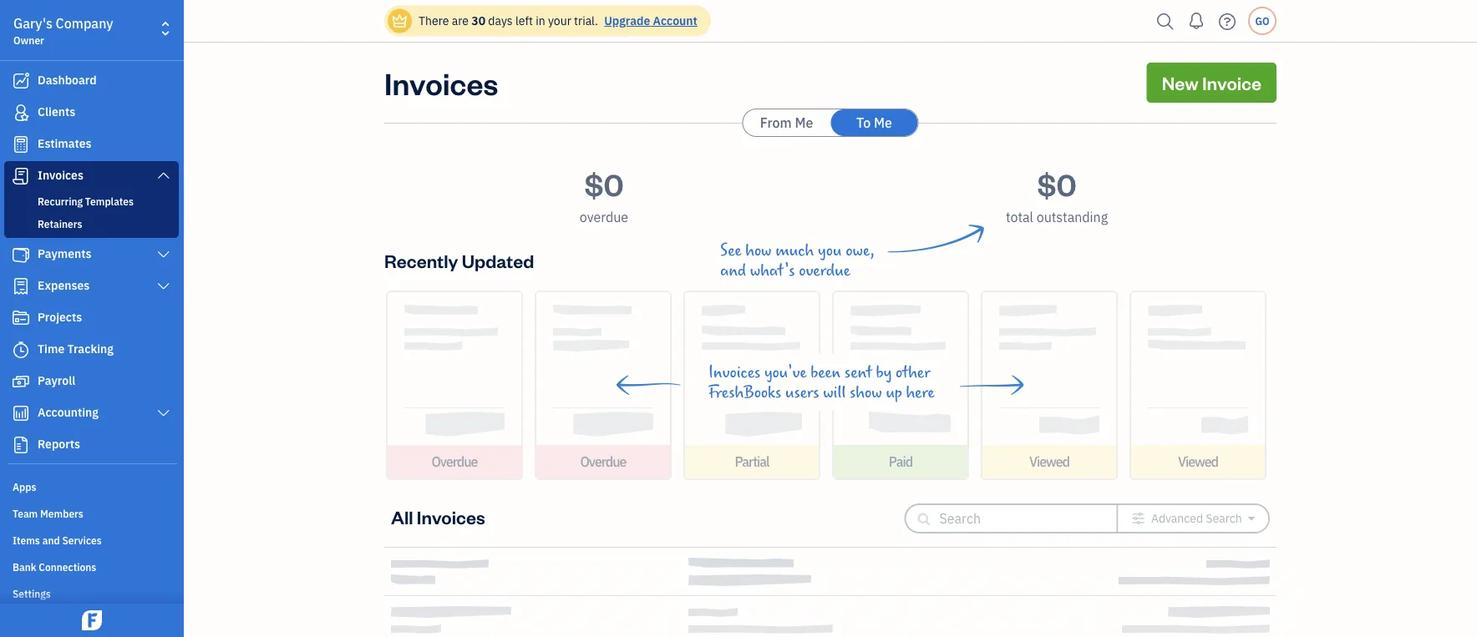 Task type: describe. For each thing, give the bounding box(es) containing it.
invoices inside the main element
[[38, 168, 84, 183]]

freshbooks
[[709, 384, 782, 402]]

gary's
[[13, 15, 53, 32]]

from me
[[760, 114, 813, 132]]

projects link
[[4, 303, 179, 333]]

Search text field
[[940, 506, 1090, 532]]

chevron large down image for invoices
[[156, 169, 171, 182]]

and inside "items and services" link
[[42, 534, 60, 547]]

clients link
[[4, 98, 179, 128]]

overdue inside the see how much you owe, and what's overdue
[[799, 262, 851, 280]]

estimates link
[[4, 130, 179, 160]]

all
[[391, 505, 413, 529]]

$0 overdue
[[580, 164, 629, 226]]

dashboard
[[38, 72, 97, 88]]

owner
[[13, 33, 44, 47]]

sent
[[845, 364, 872, 382]]

notifications image
[[1183, 4, 1210, 38]]

go to help image
[[1214, 9, 1241, 34]]

me for to me
[[874, 114, 893, 132]]

accounting
[[38, 405, 99, 420]]

new invoice link
[[1147, 63, 1277, 103]]

payments
[[38, 246, 92, 262]]

from me link
[[743, 109, 830, 136]]

expense image
[[11, 278, 31, 295]]

estimate image
[[11, 136, 31, 153]]

updated
[[462, 249, 534, 272]]

retainers
[[38, 217, 82, 231]]

expenses
[[38, 278, 90, 293]]

payroll link
[[4, 367, 179, 397]]

to me
[[857, 114, 893, 132]]

recurring templates link
[[8, 191, 176, 211]]

30
[[472, 13, 486, 28]]

payments link
[[4, 240, 179, 270]]

team
[[13, 507, 38, 521]]

dashboard image
[[11, 73, 31, 89]]

been
[[811, 364, 841, 382]]

timer image
[[11, 342, 31, 359]]

expenses link
[[4, 272, 179, 302]]

will
[[823, 384, 846, 402]]

all invoices
[[391, 505, 485, 529]]

are
[[452, 13, 469, 28]]

invoice
[[1203, 71, 1262, 94]]

invoice image
[[11, 168, 31, 185]]

invoices right all
[[417, 505, 485, 529]]

and inside the see how much you owe, and what's overdue
[[720, 262, 746, 280]]

users
[[786, 384, 819, 402]]

$0 for $0 total outstanding
[[1038, 164, 1077, 204]]

bank
[[13, 561, 36, 574]]

$0 total outstanding
[[1006, 164, 1108, 226]]

templates
[[85, 195, 134, 208]]

invoices you've been sent by other freshbooks users will show up here
[[709, 364, 935, 402]]

2 viewed from the left
[[1178, 453, 1219, 471]]

show
[[850, 384, 882, 402]]

clients
[[38, 104, 75, 120]]

search image
[[1153, 9, 1179, 34]]

invoices link
[[4, 161, 179, 191]]

chevron large down image for accounting
[[156, 407, 171, 420]]

accounting link
[[4, 399, 179, 429]]

days
[[488, 13, 513, 28]]

you've
[[765, 364, 807, 382]]

members
[[40, 507, 83, 521]]

settings
[[13, 588, 51, 601]]

see how much you owe, and what's overdue
[[720, 242, 875, 280]]

gary's company owner
[[13, 15, 113, 47]]

to
[[857, 114, 871, 132]]

account
[[653, 13, 698, 28]]

payroll
[[38, 373, 75, 389]]

time
[[38, 341, 65, 357]]

items
[[13, 534, 40, 547]]

much
[[776, 242, 814, 260]]

total
[[1006, 209, 1034, 226]]

payment image
[[11, 247, 31, 263]]

apps link
[[4, 474, 179, 499]]

what's
[[750, 262, 795, 280]]

up
[[886, 384, 902, 402]]

bank connections
[[13, 561, 96, 574]]

trial.
[[574, 13, 598, 28]]

you
[[818, 242, 842, 260]]

go
[[1256, 14, 1270, 28]]

services
[[62, 534, 102, 547]]

items and services
[[13, 534, 102, 547]]

tracking
[[67, 341, 114, 357]]

crown image
[[391, 12, 409, 30]]

freshbooks image
[[79, 611, 105, 631]]

settings link
[[4, 581, 179, 606]]



Task type: locate. For each thing, give the bounding box(es) containing it.
1 chevron large down image from the top
[[156, 248, 171, 262]]

paid
[[889, 453, 913, 471]]

client image
[[11, 104, 31, 121]]

chevron large down image
[[156, 248, 171, 262], [156, 407, 171, 420]]

chevron large down image inside 'payments' link
[[156, 248, 171, 262]]

viewed
[[1030, 453, 1070, 471], [1178, 453, 1219, 471]]

chevron large down image up projects link
[[156, 280, 171, 293]]

how
[[746, 242, 772, 260]]

chevron large down image for payments
[[156, 248, 171, 262]]

1 horizontal spatial and
[[720, 262, 746, 280]]

in
[[536, 13, 545, 28]]

me right from
[[795, 114, 813, 132]]

upgrade
[[604, 13, 650, 28]]

dashboard link
[[4, 66, 179, 96]]

recurring
[[38, 195, 83, 208]]

1 horizontal spatial viewed
[[1178, 453, 1219, 471]]

go button
[[1249, 7, 1277, 35]]

team members link
[[4, 501, 179, 526]]

company
[[56, 15, 113, 32]]

0 horizontal spatial me
[[795, 114, 813, 132]]

main element
[[0, 0, 226, 638]]

chevron large down image for expenses
[[156, 280, 171, 293]]

1 viewed from the left
[[1030, 453, 1070, 471]]

here
[[906, 384, 935, 402]]

1 vertical spatial chevron large down image
[[156, 407, 171, 420]]

2 $0 from the left
[[1038, 164, 1077, 204]]

left
[[516, 13, 533, 28]]

invoices
[[384, 63, 499, 102], [38, 168, 84, 183], [709, 364, 761, 382], [417, 505, 485, 529]]

1 $0 from the left
[[585, 164, 624, 204]]

chevron large down image inside expenses link
[[156, 280, 171, 293]]

chevron large down image inside accounting link
[[156, 407, 171, 420]]

invoices up recurring
[[38, 168, 84, 183]]

1 horizontal spatial $0
[[1038, 164, 1077, 204]]

1 me from the left
[[795, 114, 813, 132]]

estimates
[[38, 136, 92, 151]]

money image
[[11, 374, 31, 390]]

reports
[[38, 437, 80, 452]]

by
[[876, 364, 892, 382]]

and down see at the top
[[720, 262, 746, 280]]

1 vertical spatial and
[[42, 534, 60, 547]]

chevron large down image up recurring templates link
[[156, 169, 171, 182]]

1 horizontal spatial me
[[874, 114, 893, 132]]

0 vertical spatial chevron large down image
[[156, 169, 171, 182]]

invoices inside invoices you've been sent by other freshbooks users will show up here
[[709, 364, 761, 382]]

new invoice
[[1162, 71, 1262, 94]]

see
[[720, 242, 742, 260]]

1 vertical spatial chevron large down image
[[156, 280, 171, 293]]

recently updated
[[384, 249, 534, 272]]

outstanding
[[1037, 209, 1108, 226]]

1 chevron large down image from the top
[[156, 169, 171, 182]]

new
[[1162, 71, 1199, 94]]

to me link
[[831, 109, 918, 136]]

chevron large down image down the retainers link
[[156, 248, 171, 262]]

chart image
[[11, 405, 31, 422]]

other
[[896, 364, 931, 382]]

time tracking link
[[4, 335, 179, 365]]

report image
[[11, 437, 31, 454]]

2 me from the left
[[874, 114, 893, 132]]

project image
[[11, 310, 31, 327]]

me inside 'link'
[[795, 114, 813, 132]]

there
[[419, 13, 449, 28]]

0 horizontal spatial $0
[[585, 164, 624, 204]]

2 chevron large down image from the top
[[156, 407, 171, 420]]

retainers link
[[8, 214, 176, 234]]

$0 inside $0 total outstanding
[[1038, 164, 1077, 204]]

your
[[548, 13, 571, 28]]

invoices down there
[[384, 63, 499, 102]]

recurring templates
[[38, 195, 134, 208]]

partial
[[735, 453, 769, 471]]

me
[[795, 114, 813, 132], [874, 114, 893, 132]]

$0
[[585, 164, 624, 204], [1038, 164, 1077, 204]]

$0 inside $0 overdue
[[585, 164, 624, 204]]

overdue
[[580, 209, 629, 226], [799, 262, 851, 280], [432, 453, 478, 471], [580, 453, 626, 471]]

chevron large down image inside invoices link
[[156, 169, 171, 182]]

upgrade account link
[[601, 13, 698, 28]]

me for from me
[[795, 114, 813, 132]]

invoices up freshbooks
[[709, 364, 761, 382]]

chevron large down image
[[156, 169, 171, 182], [156, 280, 171, 293]]

from
[[760, 114, 792, 132]]

chevron large down image down payroll link
[[156, 407, 171, 420]]

and right "items"
[[42, 534, 60, 547]]

bank connections link
[[4, 554, 179, 579]]

time tracking
[[38, 341, 114, 357]]

projects
[[38, 310, 82, 325]]

reports link
[[4, 430, 179, 461]]

me right to
[[874, 114, 893, 132]]

and
[[720, 262, 746, 280], [42, 534, 60, 547]]

apps
[[13, 481, 36, 494]]

owe,
[[846, 242, 875, 260]]

items and services link
[[4, 527, 179, 552]]

there are 30 days left in your trial. upgrade account
[[419, 13, 698, 28]]

2 chevron large down image from the top
[[156, 280, 171, 293]]

team members
[[13, 507, 83, 521]]

0 horizontal spatial viewed
[[1030, 453, 1070, 471]]

0 horizontal spatial and
[[42, 534, 60, 547]]

$0 for $0 overdue
[[585, 164, 624, 204]]

recently
[[384, 249, 458, 272]]

0 vertical spatial chevron large down image
[[156, 248, 171, 262]]

0 vertical spatial and
[[720, 262, 746, 280]]



Task type: vqa. For each thing, say whether or not it's contained in the screenshot.
"Retainer Summary" link
no



